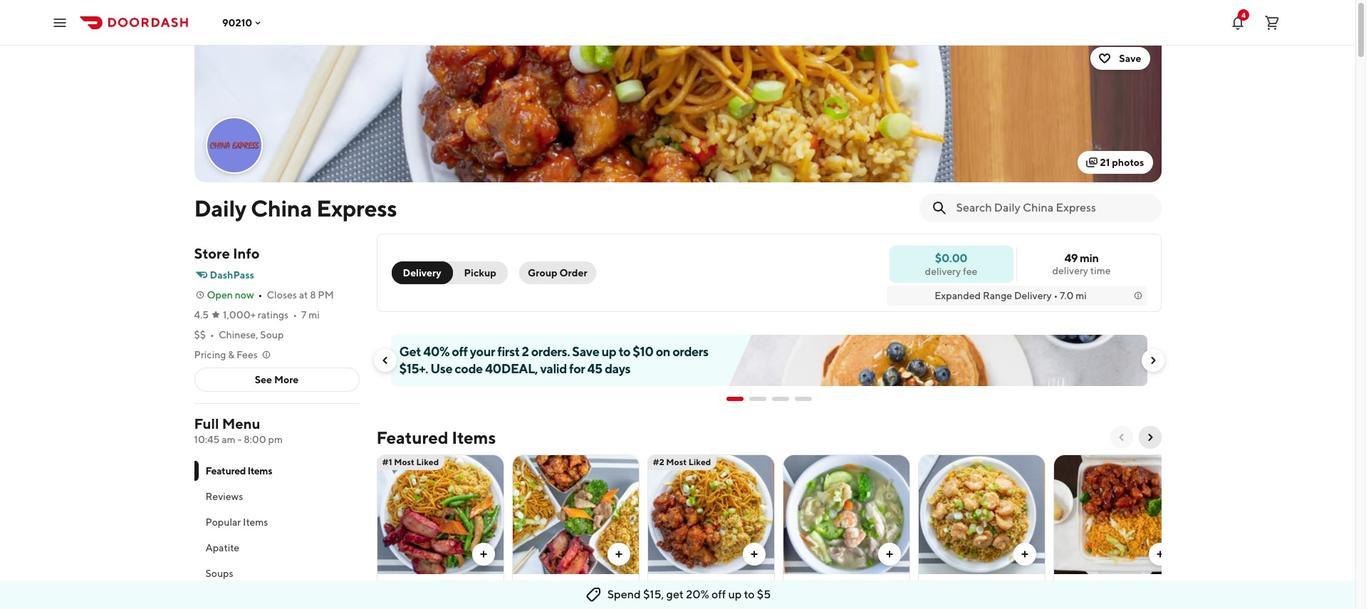 Task type: vqa. For each thing, say whether or not it's contained in the screenshot.
OFF to the left
yes



Task type: describe. For each thing, give the bounding box(es) containing it.
40%
[[423, 344, 450, 359]]

1 horizontal spatial up
[[729, 588, 742, 601]]

7.0
[[1060, 290, 1074, 301]]

4.5
[[194, 309, 209, 321]]

popular items
[[206, 517, 268, 528]]

store
[[194, 245, 230, 262]]

built your combo with 1 item image
[[648, 455, 774, 574]]

valid
[[540, 361, 567, 376]]

pm
[[318, 289, 334, 301]]

orders
[[673, 344, 709, 359]]

expanded
[[935, 290, 981, 301]]

21 photos button
[[1078, 151, 1153, 174]]

featured items heading
[[377, 426, 496, 449]]

pricing
[[194, 349, 226, 361]]

shrimp fried rice
[[925, 579, 1014, 593]]

10:45
[[194, 434, 220, 445]]

1 vertical spatial off
[[712, 588, 726, 601]]

pm
[[268, 434, 283, 445]]

to inside get 40% off your first 2 orders. save up to $10 on orders $15+.  use code 40deal, valid for 45 days
[[619, 344, 631, 359]]

orders.
[[531, 344, 570, 359]]

medium
[[518, 595, 561, 609]]

$0.00 delivery fee
[[925, 251, 978, 277]]

order methods option group
[[392, 262, 508, 284]]

off inside get 40% off your first 2 orders. save up to $10 on orders $15+.  use code 40deal, valid for 45 days
[[452, 344, 468, 359]]

notification bell image
[[1230, 14, 1247, 31]]

1 vertical spatial delivery
[[1015, 290, 1052, 301]]

ratings
[[258, 309, 289, 321]]

up inside get 40% off your first 2 orders. save up to $10 on orders $15+.  use code 40deal, valid for 45 days
[[602, 344, 617, 359]]

shrimp fried rice button
[[918, 455, 1046, 609]]

1,000+
[[223, 309, 256, 321]]

fees
[[237, 349, 258, 361]]

#1 most liked
[[382, 457, 439, 467]]

1,000+ ratings •
[[223, 309, 297, 321]]

combination
[[789, 579, 855, 593]]

get
[[399, 344, 421, 359]]

china
[[251, 195, 312, 222]]

your for item
[[680, 579, 703, 593]]

items inside button
[[243, 517, 268, 528]]

1 vertical spatial mi
[[309, 309, 320, 321]]

orange
[[1060, 579, 1098, 593]]

built for item
[[654, 579, 678, 593]]

0 horizontal spatial &
[[228, 349, 235, 361]]

$$ • chinese, soup
[[194, 329, 284, 341]]

store info
[[194, 245, 260, 262]]

am
[[222, 434, 236, 445]]

spend $15, get 20% off up to $5
[[608, 588, 771, 601]]

45
[[588, 361, 603, 376]]

open now
[[207, 289, 254, 301]]

• closes at 8 pm
[[258, 289, 334, 301]]

1 vertical spatial featured items
[[206, 465, 272, 477]]

full
[[194, 415, 219, 432]]

chicken
[[1100, 579, 1142, 593]]

your for items
[[409, 579, 432, 593]]

add item to cart image for shrimp fried rice
[[1019, 549, 1031, 560]]

see more
[[255, 374, 299, 386]]

#1
[[382, 457, 392, 467]]

most for built your combo with 1 item
[[666, 457, 687, 467]]

orange chicken image
[[1054, 455, 1180, 574]]

group order button
[[519, 262, 596, 284]]

time
[[1091, 265, 1111, 276]]

liked for built your combo with 2 items
[[417, 457, 439, 467]]

1 add item to cart image from the left
[[478, 549, 489, 560]]

more
[[274, 374, 299, 386]]

get
[[667, 588, 684, 601]]

orange chicken
[[1060, 579, 1142, 593]]

20%
[[686, 588, 710, 601]]

see more button
[[195, 368, 359, 391]]

soup inside "combination wonton soup"
[[789, 595, 815, 609]]

Delivery radio
[[392, 262, 453, 284]]

• left 7
[[293, 309, 297, 321]]

popular items button
[[194, 510, 360, 535]]

min
[[1080, 252, 1099, 265]]

delivery inside 49 min delivery time
[[1053, 265, 1089, 276]]

use
[[431, 361, 453, 376]]

8:00
[[244, 434, 266, 445]]

#2 most liked
[[653, 457, 711, 467]]

save inside get 40% off your first 2 orders. save up to $10 on orders $15+.  use code 40deal, valid for 45 days
[[572, 344, 600, 359]]

group order
[[528, 267, 588, 279]]

2 inside get 40% off your first 2 orders. save up to $10 on orders $15+.  use code 40deal, valid for 45 days
[[522, 344, 529, 359]]

$10
[[633, 344, 654, 359]]

pickup
[[464, 267, 497, 279]]

2 large boxes & 3 medium boxes
[[518, 579, 605, 609]]

code
[[455, 361, 483, 376]]

open menu image
[[51, 14, 68, 31]]

• right now
[[258, 289, 263, 301]]

delivery inside radio
[[403, 267, 441, 279]]

combination wonton soup image
[[784, 455, 910, 574]]

40deal,
[[485, 361, 538, 376]]

closes
[[267, 289, 297, 301]]

rice
[[991, 579, 1014, 593]]

express
[[317, 195, 397, 222]]

2 large boxes & 3 medium boxes button
[[512, 455, 640, 609]]

#2
[[653, 457, 665, 467]]

next button of carousel image
[[1145, 432, 1156, 443]]

photos
[[1113, 157, 1145, 168]]

fee
[[963, 265, 978, 277]]

49 min delivery time
[[1053, 252, 1111, 276]]

$0.00
[[936, 251, 968, 265]]

add item to cart image for orange chicken
[[1155, 549, 1166, 560]]

0 horizontal spatial soup
[[260, 329, 284, 341]]

add item to cart image for combination wonton soup
[[884, 549, 895, 560]]

items inside built your combo with 2 items
[[391, 595, 420, 609]]



Task type: locate. For each thing, give the bounding box(es) containing it.
1 combo from the left
[[434, 579, 472, 593]]

1 horizontal spatial add item to cart image
[[749, 549, 760, 560]]

days
[[605, 361, 631, 376]]

add item to cart image inside orange chicken button
[[1155, 549, 1166, 560]]

most right the #1
[[394, 457, 415, 467]]

previous button of carousel image
[[379, 355, 391, 366]]

delivery down "$0.00"
[[925, 265, 961, 277]]

delivery
[[403, 267, 441, 279], [1015, 290, 1052, 301]]

shrimp
[[925, 579, 961, 593]]

your
[[470, 344, 495, 359]]

orange chicken button
[[1054, 455, 1181, 609]]

built your combo with 1 item
[[654, 579, 767, 609]]

0 horizontal spatial save
[[572, 344, 600, 359]]

featured up reviews
[[206, 465, 246, 477]]

49
[[1065, 252, 1078, 265]]

add item to cart image
[[613, 549, 625, 560], [749, 549, 760, 560], [1019, 549, 1031, 560]]

delivery up 7.0
[[1053, 265, 1089, 276]]

0 horizontal spatial to
[[619, 344, 631, 359]]

0 horizontal spatial mi
[[309, 309, 320, 321]]

wonton
[[857, 579, 899, 593]]

7
[[302, 309, 307, 321]]

1 horizontal spatial built
[[654, 579, 678, 593]]

& left 3
[[590, 579, 597, 593]]

for
[[569, 361, 585, 376]]

with right 20%
[[745, 579, 767, 593]]

3 add item to cart image from the left
[[1019, 549, 1031, 560]]

0 vertical spatial soup
[[260, 329, 284, 341]]

add item to cart image for 2 large boxes & 3 medium boxes
[[613, 549, 625, 560]]

1 horizontal spatial to
[[744, 588, 755, 601]]

range
[[983, 290, 1013, 301]]

boxes left 3
[[558, 579, 588, 593]]

3 add item to cart image from the left
[[1155, 549, 1166, 560]]

1 with from the left
[[474, 579, 496, 593]]

soup down combination
[[789, 595, 815, 609]]

most right #2
[[666, 457, 687, 467]]

1 horizontal spatial save
[[1120, 53, 1142, 64]]

now
[[235, 289, 254, 301]]

to
[[619, 344, 631, 359], [744, 588, 755, 601]]

•
[[258, 289, 263, 301], [1054, 290, 1058, 301], [293, 309, 297, 321], [210, 329, 214, 341]]

8
[[310, 289, 316, 301]]

your inside built your combo with 1 item
[[680, 579, 703, 593]]

1 horizontal spatial add item to cart image
[[884, 549, 895, 560]]

soup
[[260, 329, 284, 341], [789, 595, 815, 609]]

soups button
[[194, 561, 360, 586]]

mi right 7.0
[[1076, 290, 1087, 301]]

1 liked from the left
[[417, 457, 439, 467]]

0 horizontal spatial add item to cart image
[[478, 549, 489, 560]]

delivery
[[1053, 265, 1089, 276], [925, 265, 961, 277]]

up
[[602, 344, 617, 359], [729, 588, 742, 601]]

1 vertical spatial boxes
[[563, 595, 593, 609]]

2 built from the left
[[654, 579, 678, 593]]

at
[[299, 289, 308, 301]]

0 vertical spatial save
[[1120, 53, 1142, 64]]

built your combo with 2 items image
[[377, 455, 503, 574]]

1 horizontal spatial your
[[680, 579, 703, 593]]

delivery inside $0.00 delivery fee
[[925, 265, 961, 277]]

0 vertical spatial mi
[[1076, 290, 1087, 301]]

0 horizontal spatial delivery
[[403, 267, 441, 279]]

1 horizontal spatial most
[[666, 457, 687, 467]]

dashpass
[[210, 269, 254, 281]]

2
[[522, 344, 529, 359], [518, 579, 525, 593], [383, 595, 389, 609]]

combination wonton soup button
[[783, 455, 910, 609]]

liked right #2
[[689, 457, 711, 467]]

1 horizontal spatial delivery
[[1015, 290, 1052, 301]]

• right the $$
[[210, 329, 214, 341]]

built for items
[[383, 579, 407, 593]]

reviews button
[[194, 484, 360, 510]]

21
[[1101, 157, 1110, 168]]

0 vertical spatial boxes
[[558, 579, 588, 593]]

1 vertical spatial 2
[[518, 579, 525, 593]]

0 vertical spatial up
[[602, 344, 617, 359]]

1 vertical spatial soup
[[789, 595, 815, 609]]

2 large boxes & 3 medium boxes image
[[513, 455, 639, 574]]

1 horizontal spatial with
[[745, 579, 767, 593]]

90210 button
[[222, 17, 264, 28]]

daily
[[194, 195, 247, 222]]

combo for items
[[434, 579, 472, 593]]

& inside 2 large boxes & 3 medium boxes
[[590, 579, 597, 593]]

0 items, open order cart image
[[1264, 14, 1281, 31]]

combo
[[434, 579, 472, 593], [705, 579, 743, 593]]

& left the fees
[[228, 349, 235, 361]]

previous button of carousel image
[[1116, 432, 1128, 443]]

next button of carousel image
[[1148, 355, 1159, 366]]

featured up the #1 most liked
[[377, 428, 449, 448]]

2 liked from the left
[[689, 457, 711, 467]]

items inside heading
[[452, 428, 496, 448]]

Item Search search field
[[957, 200, 1151, 216]]

built your combo with 2 items
[[383, 579, 496, 609]]

1 add item to cart image from the left
[[613, 549, 625, 560]]

&
[[228, 349, 235, 361], [590, 579, 597, 593]]

delivery left 7.0
[[1015, 290, 1052, 301]]

featured
[[377, 428, 449, 448], [206, 465, 246, 477]]

featured items up reviews
[[206, 465, 272, 477]]

1 horizontal spatial off
[[712, 588, 726, 601]]

0 horizontal spatial combo
[[434, 579, 472, 593]]

get 40% off your first 2 orders. save up to $10 on orders $15+.  use code 40deal, valid for 45 days
[[399, 344, 709, 376]]

add item to cart image inside combination wonton soup button
[[884, 549, 895, 560]]

first
[[498, 344, 520, 359]]

1 delivery from the left
[[1053, 265, 1089, 276]]

1 vertical spatial featured
[[206, 465, 246, 477]]

fried
[[963, 579, 989, 593]]

21 photos
[[1101, 157, 1145, 168]]

0 vertical spatial 2
[[522, 344, 529, 359]]

1 horizontal spatial mi
[[1076, 290, 1087, 301]]

1
[[654, 595, 658, 609]]

2 add item to cart image from the left
[[749, 549, 760, 560]]

Pickup radio
[[444, 262, 508, 284]]

0 horizontal spatial add item to cart image
[[613, 549, 625, 560]]

pricing & fees button
[[194, 348, 272, 362]]

2 inside built your combo with 2 items
[[383, 595, 389, 609]]

0 horizontal spatial featured
[[206, 465, 246, 477]]

off right 20%
[[712, 588, 726, 601]]

with for built your combo with 2 items
[[474, 579, 496, 593]]

reviews
[[206, 491, 243, 502]]

open
[[207, 289, 233, 301]]

built inside built your combo with 2 items
[[383, 579, 407, 593]]

full menu 10:45 am - 8:00 pm
[[194, 415, 283, 445]]

soups
[[206, 568, 233, 579]]

delivery left pickup radio
[[403, 267, 441, 279]]

save
[[1120, 53, 1142, 64], [572, 344, 600, 359]]

1 horizontal spatial combo
[[705, 579, 743, 593]]

1 most from the left
[[394, 457, 415, 467]]

2 inside 2 large boxes & 3 medium boxes
[[518, 579, 525, 593]]

0 horizontal spatial off
[[452, 344, 468, 359]]

3
[[599, 579, 605, 593]]

0 vertical spatial &
[[228, 349, 235, 361]]

0 horizontal spatial most
[[394, 457, 415, 467]]

soup down ratings
[[260, 329, 284, 341]]

combo inside built your combo with 2 items
[[434, 579, 472, 593]]

2 most from the left
[[666, 457, 687, 467]]

1 horizontal spatial delivery
[[1053, 265, 1089, 276]]

2 with from the left
[[745, 579, 767, 593]]

up left $5
[[729, 588, 742, 601]]

with inside built your combo with 2 items
[[474, 579, 496, 593]]

2 delivery from the left
[[925, 265, 961, 277]]

1 vertical spatial &
[[590, 579, 597, 593]]

featured inside heading
[[377, 428, 449, 448]]

liked for built your combo with 1 item
[[689, 457, 711, 467]]

expanded range delivery • 7.0 mi
[[935, 290, 1087, 301]]

7 mi
[[302, 309, 320, 321]]

1 horizontal spatial liked
[[689, 457, 711, 467]]

save inside button
[[1120, 53, 1142, 64]]

1 vertical spatial save
[[572, 344, 600, 359]]

your inside built your combo with 2 items
[[409, 579, 432, 593]]

1 vertical spatial to
[[744, 588, 755, 601]]

featured items
[[377, 428, 496, 448], [206, 465, 272, 477]]

90210
[[222, 17, 252, 28]]

• left 7.0
[[1054, 290, 1058, 301]]

$15,
[[643, 588, 664, 601]]

order
[[560, 267, 588, 279]]

0 horizontal spatial up
[[602, 344, 617, 359]]

1 vertical spatial up
[[729, 588, 742, 601]]

0 vertical spatial off
[[452, 344, 468, 359]]

boxes right medium
[[563, 595, 593, 609]]

with for built your combo with 1 item
[[745, 579, 767, 593]]

0 horizontal spatial your
[[409, 579, 432, 593]]

apatite button
[[194, 535, 360, 561]]

chinese,
[[219, 329, 258, 341]]

4
[[1242, 10, 1246, 19]]

expanded range delivery • 7.0 mi image
[[1133, 290, 1144, 301]]

0 vertical spatial to
[[619, 344, 631, 359]]

2 combo from the left
[[705, 579, 743, 593]]

0 vertical spatial delivery
[[403, 267, 441, 279]]

most for built your combo with 2 items
[[394, 457, 415, 467]]

1 your from the left
[[409, 579, 432, 593]]

daily china express image
[[194, 33, 1162, 182], [207, 118, 261, 172]]

spend
[[608, 588, 641, 601]]

shrimp fried rice image
[[919, 455, 1045, 574]]

0 horizontal spatial delivery
[[925, 265, 961, 277]]

1 horizontal spatial featured
[[377, 428, 449, 448]]

info
[[233, 245, 260, 262]]

0 horizontal spatial liked
[[417, 457, 439, 467]]

daily china express
[[194, 195, 397, 222]]

2 horizontal spatial add item to cart image
[[1019, 549, 1031, 560]]

combination wonton soup
[[789, 579, 899, 609]]

on
[[656, 344, 671, 359]]

2 vertical spatial 2
[[383, 595, 389, 609]]

combo for item
[[705, 579, 743, 593]]

2 your from the left
[[680, 579, 703, 593]]

menu
[[222, 415, 261, 432]]

$$
[[194, 329, 206, 341]]

mi right 7
[[309, 309, 320, 321]]

large
[[527, 579, 556, 593]]

to up the days at the left bottom of the page
[[619, 344, 631, 359]]

2 add item to cart image from the left
[[884, 549, 895, 560]]

$15+.
[[399, 361, 428, 376]]

1 horizontal spatial featured items
[[377, 428, 496, 448]]

save button
[[1091, 47, 1151, 70]]

up up the days at the left bottom of the page
[[602, 344, 617, 359]]

liked down featured items heading
[[417, 457, 439, 467]]

select promotional banner element
[[727, 386, 812, 412]]

1 horizontal spatial soup
[[789, 595, 815, 609]]

2 horizontal spatial add item to cart image
[[1155, 549, 1166, 560]]

0 vertical spatial featured items
[[377, 428, 496, 448]]

built inside built your combo with 1 item
[[654, 579, 678, 593]]

0 vertical spatial featured
[[377, 428, 449, 448]]

with inside built your combo with 1 item
[[745, 579, 767, 593]]

0 horizontal spatial featured items
[[206, 465, 272, 477]]

with
[[474, 579, 496, 593], [745, 579, 767, 593]]

items
[[452, 428, 496, 448], [248, 465, 272, 477], [243, 517, 268, 528], [391, 595, 420, 609]]

featured items up the #1 most liked
[[377, 428, 496, 448]]

off up code
[[452, 344, 468, 359]]

-
[[238, 434, 242, 445]]

$5
[[757, 588, 771, 601]]

0 horizontal spatial built
[[383, 579, 407, 593]]

see
[[255, 374, 272, 386]]

1 horizontal spatial &
[[590, 579, 597, 593]]

combo inside built your combo with 1 item
[[705, 579, 743, 593]]

add item to cart image
[[478, 549, 489, 560], [884, 549, 895, 560], [1155, 549, 1166, 560]]

group
[[528, 267, 558, 279]]

add item to cart image inside 2 large boxes & 3 medium boxes button
[[613, 549, 625, 560]]

liked
[[417, 457, 439, 467], [689, 457, 711, 467]]

with left the large
[[474, 579, 496, 593]]

to left $5
[[744, 588, 755, 601]]

0 horizontal spatial with
[[474, 579, 496, 593]]

1 built from the left
[[383, 579, 407, 593]]



